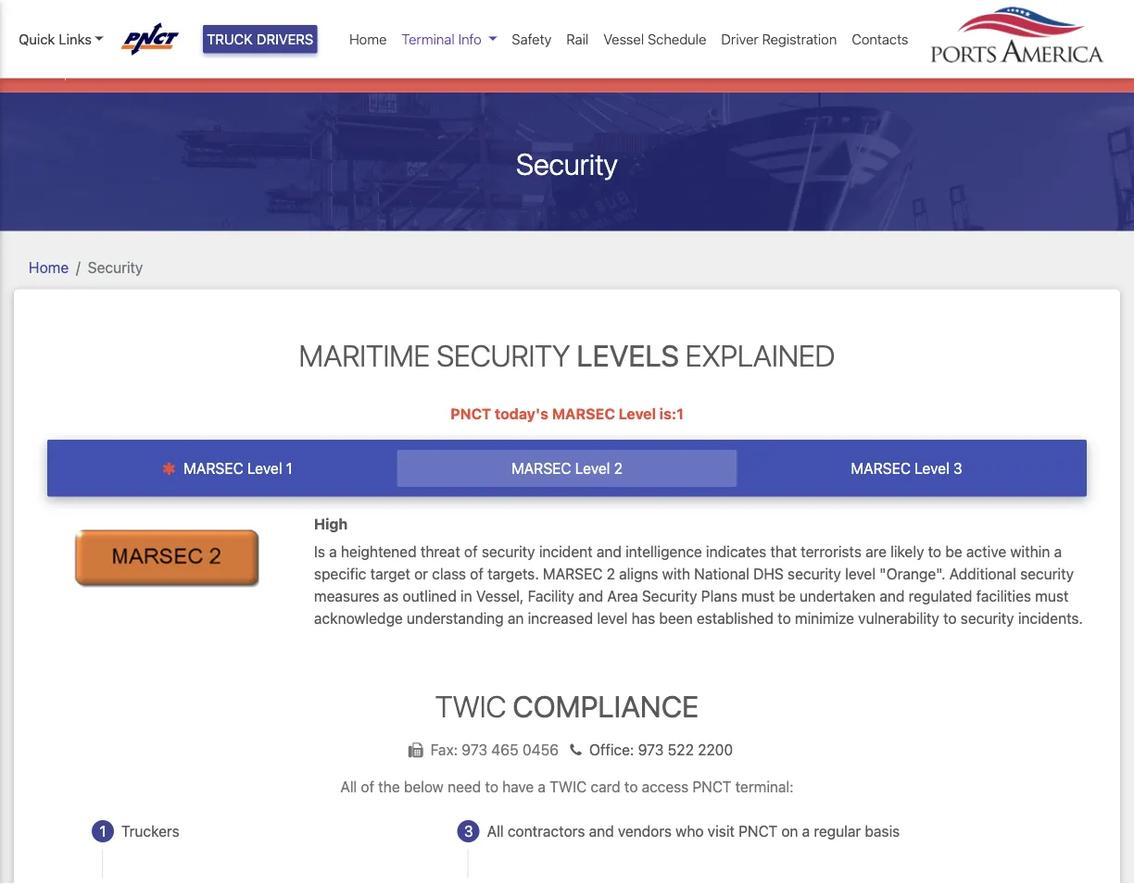Task type: locate. For each thing, give the bounding box(es) containing it.
0 horizontal spatial 1
[[100, 823, 106, 841]]

facility
[[528, 587, 574, 605]]

twic up fax: 973 465 0456
[[435, 689, 506, 724]]

undertaken
[[800, 587, 876, 605]]

0 horizontal spatial 973
[[462, 742, 487, 759]]

twic
[[435, 689, 506, 724], [550, 779, 587, 796]]

pnct left will
[[94, 60, 133, 78]]

be right will
[[162, 60, 179, 78]]

973 left the 522
[[638, 742, 664, 759]]

1 horizontal spatial 3
[[953, 460, 962, 478]]

on right open
[[220, 60, 237, 78]]

vessel
[[603, 31, 644, 47]]

likely
[[891, 543, 924, 561]]

tab list containing marsec level 1
[[47, 440, 1087, 497]]

0 horizontal spatial all
[[340, 779, 357, 796]]

be left active
[[945, 543, 962, 561]]

1 horizontal spatial home
[[349, 31, 387, 47]]

maritime security levels explained
[[299, 338, 835, 373]]

all of the below need to have a twic card to access pnct terminal:
[[340, 779, 794, 796]]

security inside is a heightened threat of security incident and intelligence indicates that terrorists are likely to be active within a specific target or class of targets. marsec 2 aligns with national dhs security level "orange". additional security measures as outlined in vessel, facility and area security plans must be undertaken and regulated facilities must acknowledge understanding an increased level has been established to minimize vulnerability to security incidents.
[[642, 587, 697, 605]]

for
[[560, 60, 578, 78]]

national
[[694, 565, 749, 583]]

has
[[631, 610, 655, 627]]

vessel schedule
[[603, 31, 706, 47]]

level down area
[[597, 610, 628, 627]]

registration
[[762, 31, 837, 47]]

levels
[[577, 338, 679, 373]]

pnct will be open on columbus day (10/9) from 6am to 4pm.*click for details* alert
[[0, 42, 1134, 92]]

be inside alert
[[162, 60, 179, 78]]

on
[[220, 60, 237, 78], [781, 823, 798, 841]]

driver
[[721, 31, 759, 47]]

1 horizontal spatial all
[[487, 823, 504, 841]]

rail link
[[559, 21, 596, 57]]

0 vertical spatial 3
[[953, 460, 962, 478]]

phone image
[[563, 744, 589, 758]]

1 horizontal spatial on
[[781, 823, 798, 841]]

to left the minimize
[[778, 610, 791, 627]]

and left the vendors
[[589, 823, 614, 841]]

must
[[741, 587, 775, 605], [1035, 587, 1069, 605]]

all left the the
[[340, 779, 357, 796]]

0 vertical spatial on
[[220, 60, 237, 78]]

a right have
[[538, 779, 546, 796]]

access
[[642, 779, 689, 796]]

0 horizontal spatial 3
[[464, 823, 473, 841]]

1 horizontal spatial must
[[1035, 587, 1069, 605]]

office: 973 522 2200 link
[[563, 742, 733, 759]]

and up aligns on the bottom
[[597, 543, 622, 561]]

1 vertical spatial level
[[597, 610, 628, 627]]

regulated
[[909, 587, 972, 605]]

office: 973 522 2200
[[589, 742, 733, 759]]

twic left card
[[550, 779, 587, 796]]

1 973 from the left
[[462, 742, 487, 759]]

schedule
[[648, 31, 706, 47]]

to down regulated on the bottom of page
[[943, 610, 957, 627]]

compliance
[[513, 689, 699, 724]]

regular
[[814, 823, 861, 841]]

level for marsec level 2
[[575, 460, 610, 478]]

contractors
[[508, 823, 585, 841]]

0 horizontal spatial be
[[162, 60, 179, 78]]

2 down pnct today's marsec level is:1
[[614, 460, 623, 478]]

active
[[966, 543, 1006, 561]]

today's
[[495, 405, 548, 423]]

1 vertical spatial 3
[[464, 823, 473, 841]]

indicates
[[706, 543, 766, 561]]

vendors
[[618, 823, 672, 841]]

tab list
[[47, 440, 1087, 497]]

within
[[1010, 543, 1050, 561]]

dhs
[[753, 565, 784, 583]]

1 vertical spatial 2
[[607, 565, 615, 583]]

must down dhs
[[741, 587, 775, 605]]

2 vertical spatial be
[[779, 587, 796, 605]]

0 vertical spatial home
[[349, 31, 387, 47]]

fax: 973 465 0456
[[431, 742, 563, 759]]

of up in
[[470, 565, 484, 583]]

pnct will be open on columbus day (10/9) from 6am to 4pm.*click for details*
[[94, 60, 635, 78]]

973 right fax:
[[462, 742, 487, 759]]

must up incidents.
[[1035, 587, 1069, 605]]

are
[[865, 543, 887, 561]]

2 up area
[[607, 565, 615, 583]]

1 vertical spatial home
[[29, 259, 69, 276]]

target
[[370, 565, 410, 583]]

0 horizontal spatial must
[[741, 587, 775, 605]]

1 vertical spatial be
[[945, 543, 962, 561]]

open
[[183, 60, 217, 78]]

0 vertical spatial 1
[[286, 460, 293, 478]]

marsec for marsec level 1
[[184, 460, 243, 478]]

to left have
[[485, 779, 498, 796]]

1 vertical spatial home link
[[29, 259, 69, 276]]

2 973 from the left
[[638, 742, 664, 759]]

heightened
[[341, 543, 417, 561]]

additional
[[949, 565, 1016, 583]]

security down "facilities"
[[961, 610, 1014, 627]]

be
[[162, 60, 179, 78], [945, 543, 962, 561], [779, 587, 796, 605]]

0 horizontal spatial home
[[29, 259, 69, 276]]

on left the regular
[[781, 823, 798, 841]]

to right 6am in the left of the page
[[457, 60, 470, 78]]

incident
[[539, 543, 593, 561]]

0 vertical spatial all
[[340, 779, 357, 796]]

522
[[668, 742, 694, 759]]

1 horizontal spatial home link
[[342, 21, 394, 57]]

0 horizontal spatial level
[[597, 610, 628, 627]]

marsec level 1
[[180, 460, 293, 478]]

below
[[404, 779, 444, 796]]

2
[[614, 460, 623, 478], [607, 565, 615, 583]]

0 horizontal spatial twic
[[435, 689, 506, 724]]

security down terrorists
[[788, 565, 841, 583]]

pnct
[[94, 60, 133, 78], [450, 405, 491, 423], [692, 779, 731, 796], [739, 823, 777, 841]]

all down have
[[487, 823, 504, 841]]

that
[[770, 543, 797, 561]]

0 vertical spatial be
[[162, 60, 179, 78]]

1 vertical spatial twic
[[550, 779, 587, 796]]

a
[[329, 543, 337, 561], [1054, 543, 1062, 561], [538, 779, 546, 796], [802, 823, 810, 841]]

aligns
[[619, 565, 658, 583]]

0 vertical spatial 2
[[614, 460, 623, 478]]

will
[[137, 60, 158, 78]]

basis
[[865, 823, 900, 841]]

all for all contractors and vendors who visit pnct on a regular basis
[[487, 823, 504, 841]]

all
[[340, 779, 357, 796], [487, 823, 504, 841]]

security
[[482, 543, 535, 561], [788, 565, 841, 583], [1020, 565, 1074, 583], [961, 610, 1014, 627]]

3
[[953, 460, 962, 478], [464, 823, 473, 841]]

of left the the
[[361, 779, 374, 796]]

established
[[697, 610, 774, 627]]

contacts link
[[844, 21, 916, 57]]

level
[[845, 565, 876, 583], [597, 610, 628, 627]]

to inside alert
[[457, 60, 470, 78]]

0 vertical spatial twic
[[435, 689, 506, 724]]

terminal
[[402, 31, 455, 47]]

2 must from the left
[[1035, 587, 1069, 605]]

1
[[286, 460, 293, 478], [100, 823, 106, 841]]

marsec level 2 link
[[397, 450, 737, 488]]

of right threat on the left of page
[[464, 543, 478, 561]]

2200
[[698, 742, 733, 759]]

marsec level 3
[[851, 460, 962, 478]]

details*
[[582, 60, 635, 78]]

office:
[[589, 742, 634, 759]]

or
[[414, 565, 428, 583]]

facilities
[[976, 587, 1031, 605]]

a right is
[[329, 543, 337, 561]]

465
[[491, 742, 519, 759]]

driver registration
[[721, 31, 837, 47]]

1 horizontal spatial 973
[[638, 742, 664, 759]]

marsec level 2
[[511, 460, 623, 478]]

2 inside is a heightened threat of security incident and intelligence indicates that terrorists are likely to be active within a specific target or class of targets. marsec 2 aligns with national dhs security level "orange". additional security measures as outlined in vessel, facility and area security plans must be undertaken and regulated facilities must acknowledge understanding an increased level has been established to minimize vulnerability to security incidents.
[[607, 565, 615, 583]]

1 horizontal spatial be
[[779, 587, 796, 605]]

and up vulnerability
[[880, 587, 905, 605]]

driver registration link
[[714, 21, 844, 57]]

security down within
[[1020, 565, 1074, 583]]

0 horizontal spatial on
[[220, 60, 237, 78]]

1 vertical spatial all
[[487, 823, 504, 841]]

a left the regular
[[802, 823, 810, 841]]

level down are
[[845, 565, 876, 583]]

0 horizontal spatial home link
[[29, 259, 69, 276]]

be down dhs
[[779, 587, 796, 605]]

pnct today's marsec level is:1
[[450, 405, 684, 423]]

high
[[314, 516, 348, 533]]

level for marsec level 1
[[247, 460, 282, 478]]

area
[[607, 587, 638, 605]]

0 vertical spatial level
[[845, 565, 876, 583]]



Task type: describe. For each thing, give the bounding box(es) containing it.
a right within
[[1054, 543, 1062, 561]]

terrorists
[[801, 543, 862, 561]]

0456
[[522, 742, 559, 759]]

quick links link
[[19, 29, 104, 50]]

pnct down 2200
[[692, 779, 731, 796]]

quick
[[19, 31, 55, 47]]

twic compliance
[[435, 689, 699, 724]]

day
[[313, 60, 339, 78]]

marsec level 3 link
[[737, 450, 1076, 488]]

increased
[[528, 610, 593, 627]]

6am
[[421, 60, 453, 78]]

to right likely
[[928, 543, 941, 561]]

maritime
[[299, 338, 430, 373]]

visit
[[708, 823, 735, 841]]

been
[[659, 610, 693, 627]]

understanding
[[407, 610, 504, 627]]

fax:
[[431, 742, 458, 759]]

973 for office:
[[638, 742, 664, 759]]

marsec for marsec level 2
[[511, 460, 571, 478]]

pnct left today's
[[450, 405, 491, 423]]

who
[[676, 823, 704, 841]]

minimize
[[795, 610, 854, 627]]

2 horizontal spatial be
[[945, 543, 962, 561]]

need
[[448, 779, 481, 796]]

terminal info
[[402, 31, 482, 47]]

(10/9)
[[343, 60, 382, 78]]

2 vertical spatial of
[[361, 779, 374, 796]]

pnct will be open on columbus day (10/9) from 6am to 4pm.*click for details* link
[[94, 58, 635, 80]]

0 vertical spatial home link
[[342, 21, 394, 57]]

the
[[378, 779, 400, 796]]

is
[[314, 543, 325, 561]]

acknowledge
[[314, 610, 403, 627]]

pnct inside alert
[[94, 60, 133, 78]]

have
[[502, 779, 534, 796]]

targets.
[[487, 565, 539, 583]]

truck drivers link
[[203, 25, 317, 53]]

"orange".
[[880, 565, 946, 583]]

truckers
[[121, 823, 179, 841]]

all for all of the below need to have a twic card to access pnct terminal:
[[340, 779, 357, 796]]

outlined
[[403, 587, 457, 605]]

explained
[[686, 338, 835, 373]]

vessel,
[[476, 587, 524, 605]]

2 inside the marsec level 2 link
[[614, 460, 623, 478]]

on inside alert
[[220, 60, 237, 78]]

vulnerability
[[858, 610, 939, 627]]

1 vertical spatial of
[[470, 565, 484, 583]]

to right card
[[624, 779, 638, 796]]

truck
[[207, 31, 253, 47]]

pnct right the visit
[[739, 823, 777, 841]]

class
[[432, 565, 466, 583]]

rail
[[566, 31, 589, 47]]

links
[[59, 31, 92, 47]]

973 for fax:
[[462, 742, 487, 759]]

level for marsec level 3
[[915, 460, 949, 478]]

safety link
[[504, 21, 559, 57]]

1 horizontal spatial 1
[[286, 460, 293, 478]]

1 horizontal spatial level
[[845, 565, 876, 583]]

drivers
[[256, 31, 313, 47]]

intelligence
[[625, 543, 702, 561]]

contacts
[[852, 31, 908, 47]]

with
[[662, 565, 690, 583]]

0 vertical spatial of
[[464, 543, 478, 561]]

threat
[[420, 543, 460, 561]]

security up targets.
[[482, 543, 535, 561]]

1 vertical spatial on
[[781, 823, 798, 841]]

plans
[[701, 587, 737, 605]]

as
[[383, 587, 399, 605]]

terminal:
[[735, 779, 794, 796]]

terminal info link
[[394, 21, 504, 57]]

in
[[461, 587, 472, 605]]

marsec level 1 link
[[58, 450, 397, 488]]

specific
[[314, 565, 366, 583]]

vessel schedule link
[[596, 21, 714, 57]]

and left area
[[578, 587, 603, 605]]

1 vertical spatial 1
[[100, 823, 106, 841]]

is:1
[[659, 405, 684, 423]]

measures
[[314, 587, 379, 605]]

truck drivers
[[207, 31, 313, 47]]

marsec for marsec level 3
[[851, 460, 911, 478]]

all contractors and vendors who visit pnct on a regular basis
[[487, 823, 900, 841]]

card
[[591, 779, 621, 796]]

quick links
[[19, 31, 92, 47]]

1 must from the left
[[741, 587, 775, 605]]

from
[[386, 60, 418, 78]]

marsec inside is a heightened threat of security incident and intelligence indicates that terrorists are likely to be active within a specific target or class of targets. marsec 2 aligns with national dhs security level "orange". additional security measures as outlined in vessel, facility and area security plans must be undertaken and regulated facilities must acknowledge understanding an increased level has been established to minimize vulnerability to security incidents.
[[543, 565, 603, 583]]

an
[[508, 610, 524, 627]]

is a heightened threat of security incident and intelligence indicates that terrorists are likely to be active within a specific target or class of targets. marsec 2 aligns with national dhs security level "orange". additional security measures as outlined in vessel, facility and area security plans must be undertaken and regulated facilities must acknowledge understanding an increased level has been established to minimize vulnerability to security incidents.
[[314, 543, 1083, 627]]

1 horizontal spatial twic
[[550, 779, 587, 796]]



Task type: vqa. For each thing, say whether or not it's contained in the screenshot.
"level" to the bottom
yes



